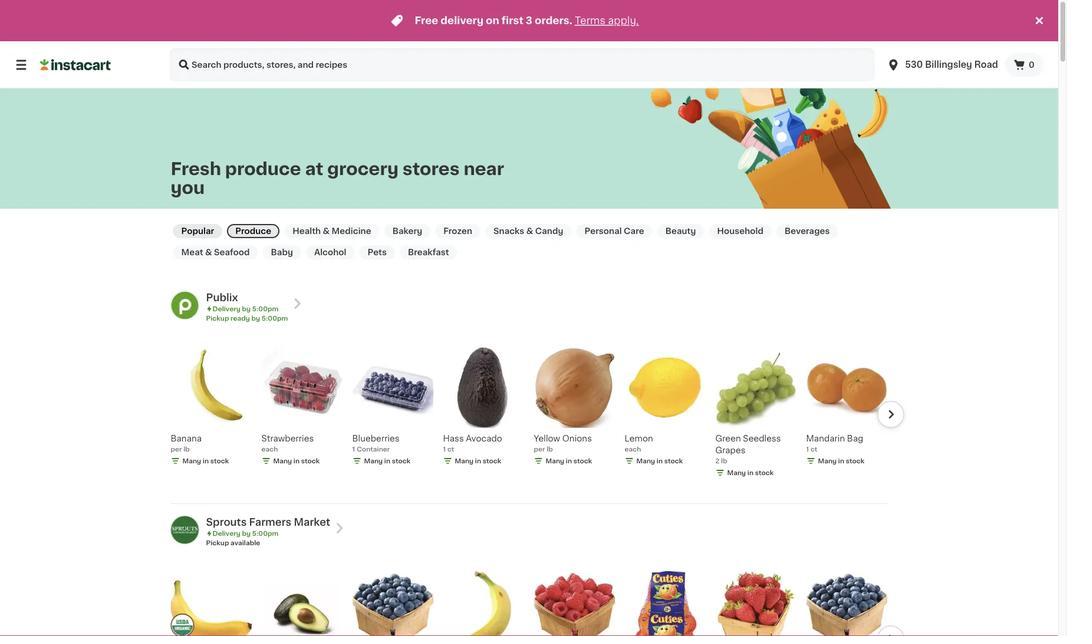 Task type: locate. For each thing, give the bounding box(es) containing it.
sprouts
[[206, 518, 247, 528]]

2 delivery by 5:00pm from the top
[[213, 530, 279, 537]]

near
[[464, 160, 504, 177]]

by right ready
[[251, 315, 260, 322]]

many down lemon each
[[637, 458, 655, 464]]

each down strawberries
[[262, 446, 278, 453]]

produce
[[225, 160, 301, 177]]

terms apply. link
[[575, 16, 639, 26]]

many in stock down banana per lb
[[183, 458, 229, 464]]

many in stock down green seedless grapes 2 lb
[[727, 470, 774, 476]]

1 inside "hass avocado 1 ct"
[[443, 446, 446, 453]]

per inside banana per lb
[[171, 446, 182, 453]]

1 vertical spatial by
[[251, 315, 260, 322]]

2 vertical spatial by
[[242, 530, 251, 537]]

apply.
[[608, 16, 639, 26]]

stores
[[403, 160, 460, 177]]

1 delivery from the top
[[213, 306, 240, 312]]

avocado
[[466, 435, 502, 443]]

health & medicine
[[293, 227, 371, 235]]

by up pickup ready by 5:00pm
[[242, 306, 251, 312]]

many down container
[[364, 458, 383, 464]]

popular
[[181, 227, 214, 235]]

breakfast
[[408, 248, 449, 257]]

each
[[262, 446, 278, 453], [625, 446, 641, 453]]

lb inside green seedless grapes 2 lb
[[721, 458, 728, 464]]

each down lemon
[[625, 446, 641, 453]]

many in stock down "mandarin bag 1 ct" in the right bottom of the page
[[818, 458, 865, 464]]

0 vertical spatial pickup
[[206, 315, 229, 322]]

many in stock down container
[[364, 458, 411, 464]]

lb right 2
[[721, 458, 728, 464]]

beverages link
[[777, 224, 838, 238]]

0
[[1029, 61, 1035, 69]]

popular link
[[173, 224, 222, 238]]

stock
[[210, 458, 229, 464], [301, 458, 320, 464], [392, 458, 411, 464], [483, 458, 502, 464], [574, 458, 592, 464], [665, 458, 683, 464], [846, 458, 865, 464], [755, 470, 774, 476]]

1 vertical spatial item carousel region
[[154, 567, 904, 636]]

delivery by 5:00pm
[[213, 306, 279, 312], [213, 530, 279, 537]]

many in stock
[[183, 458, 229, 464], [273, 458, 320, 464], [364, 458, 411, 464], [455, 458, 502, 464], [546, 458, 592, 464], [637, 458, 683, 464], [818, 458, 865, 464], [727, 470, 774, 476]]

1 pickup from the top
[[206, 315, 229, 322]]

delivery by 5:00pm up available
[[213, 530, 279, 537]]

many in stock for green
[[727, 470, 774, 476]]

many down strawberries each
[[273, 458, 292, 464]]

& inside 'link'
[[526, 227, 533, 235]]

5:00pm for publix
[[252, 306, 279, 312]]

5:00pm right ready
[[262, 315, 288, 322]]

per down the yellow
[[534, 446, 545, 453]]

many down banana per lb
[[183, 458, 201, 464]]

item carousel region containing banana
[[154, 342, 904, 499]]

many in stock down "hass avocado 1 ct" on the left bottom of page
[[455, 458, 502, 464]]

breakfast link
[[400, 245, 457, 259]]

sprouts farmers market image
[[171, 516, 199, 544]]

1 horizontal spatial each
[[625, 446, 641, 453]]

0 vertical spatial item carousel region
[[154, 342, 904, 499]]

fresh produce at grocery stores near you main content
[[0, 81, 1059, 636]]

stock for banana
[[210, 458, 229, 464]]

delivery down publix
[[213, 306, 240, 312]]

& for health
[[323, 227, 330, 235]]

1 horizontal spatial ct
[[811, 446, 818, 453]]

at
[[305, 160, 323, 177]]

care
[[624, 227, 644, 235]]

2 delivery from the top
[[213, 530, 240, 537]]

0 horizontal spatial lb
[[184, 446, 190, 453]]

2 pickup from the top
[[206, 540, 229, 546]]

delivery for sprouts farmers market
[[213, 530, 240, 537]]

medicine
[[332, 227, 371, 235]]

pickup for publix
[[206, 315, 229, 322]]

free
[[415, 16, 438, 26]]

1 each from the left
[[262, 446, 278, 453]]

2 per from the left
[[534, 446, 545, 453]]

pickup down sprouts
[[206, 540, 229, 546]]

1 horizontal spatial 1
[[443, 446, 446, 453]]

in for mandarin
[[839, 458, 845, 464]]

lb down the yellow
[[547, 446, 553, 453]]

2 ct from the left
[[811, 446, 818, 453]]

many for green
[[727, 470, 746, 476]]

many in stock for yellow
[[546, 458, 592, 464]]

seafood
[[214, 248, 250, 257]]

1 inside "mandarin bag 1 ct"
[[807, 446, 809, 453]]

delivery by 5:00pm up pickup ready by 5:00pm
[[213, 306, 279, 312]]

1 1 from the left
[[352, 446, 355, 453]]

many in stock for banana
[[183, 458, 229, 464]]

ct down mandarin on the right bottom of the page
[[811, 446, 818, 453]]

each inside lemon each
[[625, 446, 641, 453]]

5:00pm up pickup ready by 5:00pm
[[252, 306, 279, 312]]

many
[[183, 458, 201, 464], [273, 458, 292, 464], [364, 458, 383, 464], [455, 458, 474, 464], [546, 458, 565, 464], [637, 458, 655, 464], [818, 458, 837, 464], [727, 470, 746, 476]]

pickup available
[[206, 540, 260, 546]]

ct inside "hass avocado 1 ct"
[[448, 446, 454, 453]]

bakery link
[[384, 224, 431, 238]]

stock for mandarin bag
[[846, 458, 865, 464]]

by
[[242, 306, 251, 312], [251, 315, 260, 322], [242, 530, 251, 537]]

hass
[[443, 435, 464, 443]]

in for strawberries
[[294, 458, 300, 464]]

& right health
[[323, 227, 330, 235]]

banana per lb
[[171, 435, 202, 453]]

delivery
[[441, 16, 484, 26]]

you
[[171, 179, 205, 196]]

1 left container
[[352, 446, 355, 453]]

beauty link
[[657, 224, 704, 238]]

1 vertical spatial delivery
[[213, 530, 240, 537]]

2 item carousel region from the top
[[154, 567, 904, 636]]

item carousel region for publix
[[154, 342, 904, 499]]

lemon
[[625, 435, 653, 443]]

orders.
[[535, 16, 573, 26]]

by for publix
[[242, 306, 251, 312]]

2 1 from the left
[[443, 446, 446, 453]]

0 horizontal spatial &
[[205, 248, 212, 257]]

0 vertical spatial 5:00pm
[[252, 306, 279, 312]]

per down banana
[[171, 446, 182, 453]]

produce link
[[227, 224, 280, 238]]

0 horizontal spatial each
[[262, 446, 278, 453]]

personal
[[585, 227, 622, 235]]

bag
[[847, 435, 864, 443]]

beauty
[[666, 227, 696, 235]]

many down yellow onions per lb
[[546, 458, 565, 464]]

1
[[352, 446, 355, 453], [443, 446, 446, 453], [807, 446, 809, 453]]

many in stock down yellow onions per lb
[[546, 458, 592, 464]]

lb down banana
[[184, 446, 190, 453]]

pickup down publix
[[206, 315, 229, 322]]

household
[[717, 227, 764, 235]]

in for lemon
[[657, 458, 663, 464]]

delivery
[[213, 306, 240, 312], [213, 530, 240, 537]]

1 delivery by 5:00pm from the top
[[213, 306, 279, 312]]

1 down the hass
[[443, 446, 446, 453]]

mandarin
[[807, 435, 845, 443]]

1 per from the left
[[171, 446, 182, 453]]

each inside strawberries each
[[262, 446, 278, 453]]

ct inside "mandarin bag 1 ct"
[[811, 446, 818, 453]]

1 down mandarin on the right bottom of the page
[[807, 446, 809, 453]]

& right meat
[[205, 248, 212, 257]]

1 horizontal spatial &
[[323, 227, 330, 235]]

1 vertical spatial pickup
[[206, 540, 229, 546]]

5:00pm down the "sprouts farmers market"
[[252, 530, 279, 537]]

1 horizontal spatial per
[[534, 446, 545, 453]]

in
[[203, 458, 209, 464], [294, 458, 300, 464], [384, 458, 390, 464], [475, 458, 481, 464], [566, 458, 572, 464], [657, 458, 663, 464], [839, 458, 845, 464], [748, 470, 754, 476]]

frozen link
[[435, 224, 481, 238]]

1 item carousel region from the top
[[154, 342, 904, 499]]

None search field
[[170, 48, 875, 81]]

ct for mandarin
[[811, 446, 818, 453]]

0 horizontal spatial 1
[[352, 446, 355, 453]]

2 vertical spatial 5:00pm
[[252, 530, 279, 537]]

2 horizontal spatial 1
[[807, 446, 809, 453]]

ct
[[448, 446, 454, 453], [811, 446, 818, 453]]

5:00pm
[[252, 306, 279, 312], [262, 315, 288, 322], [252, 530, 279, 537]]

meat & seafood link
[[173, 245, 258, 259]]

per
[[171, 446, 182, 453], [534, 446, 545, 453]]

1 vertical spatial delivery by 5:00pm
[[213, 530, 279, 537]]

many down "hass avocado 1 ct" on the left bottom of page
[[455, 458, 474, 464]]

per inside yellow onions per lb
[[534, 446, 545, 453]]

1 inside "blueberries 1 container"
[[352, 446, 355, 453]]

1 vertical spatial 5:00pm
[[262, 315, 288, 322]]

delivery down sprouts
[[213, 530, 240, 537]]

personal care link
[[576, 224, 653, 238]]

0 vertical spatial delivery
[[213, 306, 240, 312]]

0 vertical spatial by
[[242, 306, 251, 312]]

ct down the hass
[[448, 446, 454, 453]]

& for snacks
[[526, 227, 533, 235]]

3 1 from the left
[[807, 446, 809, 453]]

stock for hass avocado
[[483, 458, 502, 464]]

by for sprouts farmers market
[[242, 530, 251, 537]]

1 ct from the left
[[448, 446, 454, 453]]

2 horizontal spatial lb
[[721, 458, 728, 464]]

item carousel region
[[154, 342, 904, 499], [154, 567, 904, 636]]

pickup for sprouts farmers market
[[206, 540, 229, 546]]

many in stock down strawberries each
[[273, 458, 320, 464]]

2 horizontal spatial &
[[526, 227, 533, 235]]

many down "mandarin bag 1 ct" in the right bottom of the page
[[818, 458, 837, 464]]

& left candy
[[526, 227, 533, 235]]

pickup
[[206, 315, 229, 322], [206, 540, 229, 546]]

many for banana
[[183, 458, 201, 464]]

baby
[[271, 248, 293, 257]]

0 vertical spatial delivery by 5:00pm
[[213, 306, 279, 312]]

1 horizontal spatial lb
[[547, 446, 553, 453]]

by up available
[[242, 530, 251, 537]]

many down grapes
[[727, 470, 746, 476]]

container
[[357, 446, 390, 453]]

2 each from the left
[[625, 446, 641, 453]]

many in stock down lemon each
[[637, 458, 683, 464]]

alcohol
[[314, 248, 347, 257]]

baby link
[[263, 245, 301, 259]]

0 horizontal spatial ct
[[448, 446, 454, 453]]

fresh produce at grocery stores near you
[[171, 160, 504, 196]]

0 horizontal spatial per
[[171, 446, 182, 453]]



Task type: vqa. For each thing, say whether or not it's contained in the screenshot.
ct within the "Hass Avocado 1 ct"
yes



Task type: describe. For each thing, give the bounding box(es) containing it.
candy
[[535, 227, 564, 235]]

530 billingsley road button
[[887, 48, 999, 81]]

in for green
[[748, 470, 754, 476]]

publix image
[[171, 291, 199, 320]]

grocery
[[327, 160, 399, 177]]

many for hass
[[455, 458, 474, 464]]

in for yellow
[[566, 458, 572, 464]]

in for hass
[[475, 458, 481, 464]]

pets
[[368, 248, 387, 257]]

meat & seafood
[[181, 248, 250, 257]]

many for blueberries
[[364, 458, 383, 464]]

many for mandarin
[[818, 458, 837, 464]]

strawberries each
[[262, 435, 314, 453]]

2
[[716, 458, 720, 464]]

stock for lemon
[[665, 458, 683, 464]]

household link
[[709, 224, 772, 238]]

farmers
[[249, 518, 292, 528]]

green seedless grapes 2 lb
[[716, 435, 781, 464]]

many for lemon
[[637, 458, 655, 464]]

many in stock for lemon
[[637, 458, 683, 464]]

alcohol link
[[306, 245, 355, 259]]

frozen
[[444, 227, 472, 235]]

delivery for publix
[[213, 306, 240, 312]]

market
[[294, 518, 330, 528]]

publix
[[206, 293, 238, 303]]

each for lemon
[[625, 446, 641, 453]]

hass avocado 1 ct
[[443, 435, 502, 453]]

many in stock for mandarin
[[818, 458, 865, 464]]

bakery
[[393, 227, 422, 235]]

banana
[[171, 435, 202, 443]]

seedless
[[743, 435, 781, 443]]

fresh
[[171, 160, 221, 177]]

stock for strawberries
[[301, 458, 320, 464]]

stock for blueberries
[[392, 458, 411, 464]]

free delivery on first 3 orders. terms apply.
[[415, 16, 639, 26]]

yellow
[[534, 435, 560, 443]]

lb inside banana per lb
[[184, 446, 190, 453]]

grapes
[[716, 446, 746, 455]]

onions
[[562, 435, 592, 443]]

3
[[526, 16, 533, 26]]

ready
[[231, 315, 250, 322]]

pets link
[[359, 245, 395, 259]]

meat
[[181, 248, 203, 257]]

many in stock for hass
[[455, 458, 502, 464]]

available
[[231, 540, 260, 546]]

terms
[[575, 16, 606, 26]]

530 billingsley road
[[905, 60, 999, 69]]

delivery by 5:00pm for sprouts farmers market
[[213, 530, 279, 537]]

lb inside yellow onions per lb
[[547, 446, 553, 453]]

many for strawberries
[[273, 458, 292, 464]]

0 button
[[1006, 53, 1044, 77]]

personal care
[[585, 227, 644, 235]]

each for strawberries
[[262, 446, 278, 453]]

sprouts farmers market
[[206, 518, 330, 528]]

mandarin bag 1 ct
[[807, 435, 864, 453]]

Search field
[[170, 48, 875, 81]]

health & medicine link
[[284, 224, 380, 238]]

stock for yellow onions
[[574, 458, 592, 464]]

530 billingsley road button
[[879, 48, 1006, 81]]

5:00pm for sprouts farmers market
[[252, 530, 279, 537]]

snacks
[[494, 227, 524, 235]]

health
[[293, 227, 321, 235]]

lemon each
[[625, 435, 653, 453]]

in for banana
[[203, 458, 209, 464]]

instacart logo image
[[40, 58, 111, 72]]

many in stock for blueberries
[[364, 458, 411, 464]]

ct for hass
[[448, 446, 454, 453]]

delivery by 5:00pm for publix
[[213, 306, 279, 312]]

blueberries
[[352, 435, 400, 443]]

beverages
[[785, 227, 830, 235]]

yellow onions per lb
[[534, 435, 592, 453]]

strawberries
[[262, 435, 314, 443]]

snacks & candy
[[494, 227, 564, 235]]

many in stock for strawberries
[[273, 458, 320, 464]]

snacks & candy link
[[485, 224, 572, 238]]

item badge image
[[171, 614, 194, 636]]

limited time offer region
[[0, 0, 1033, 41]]

530
[[905, 60, 923, 69]]

green
[[716, 435, 741, 443]]

& for meat
[[205, 248, 212, 257]]

first
[[502, 16, 524, 26]]

many for yellow
[[546, 458, 565, 464]]

blueberries 1 container
[[352, 435, 400, 453]]

1 for mandarin bag
[[807, 446, 809, 453]]

road
[[975, 60, 999, 69]]

stock for green seedless grapes
[[755, 470, 774, 476]]

billingsley
[[925, 60, 973, 69]]

1 for hass avocado
[[443, 446, 446, 453]]

produce
[[235, 227, 271, 235]]

pickup ready by 5:00pm
[[206, 315, 288, 322]]

item carousel region for sprouts farmers market
[[154, 567, 904, 636]]

on
[[486, 16, 499, 26]]

in for blueberries
[[384, 458, 390, 464]]



